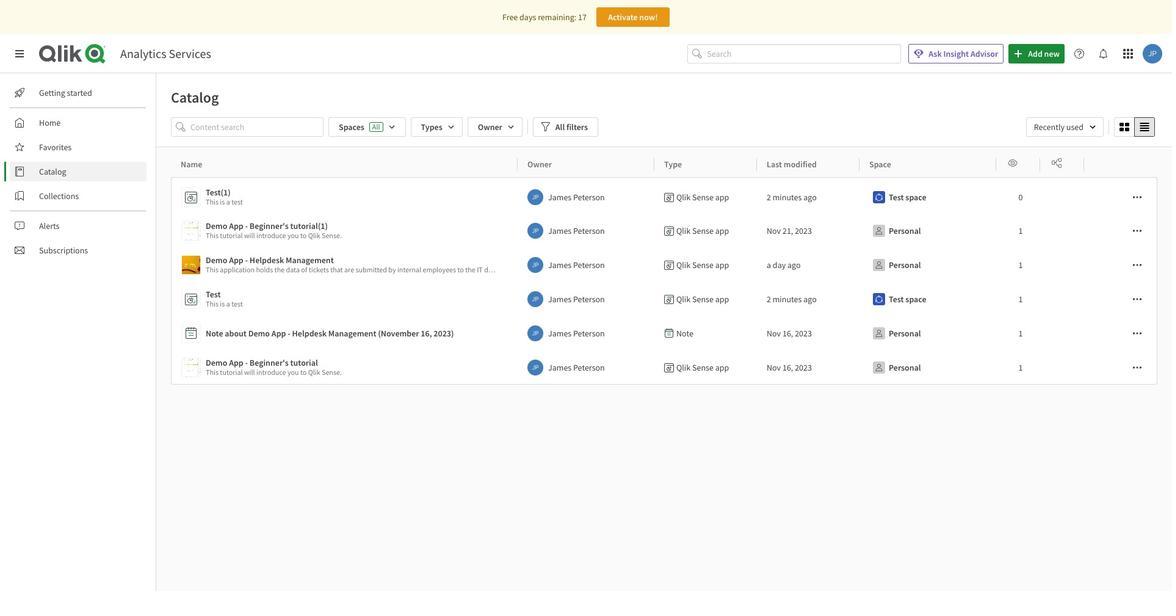Task type: locate. For each thing, give the bounding box(es) containing it.
getting started link
[[10, 83, 147, 103]]

5 sense from the top
[[693, 362, 714, 373]]

2 1 from the top
[[1019, 260, 1023, 271]]

james peterson for demo app - beginner's tutorial
[[549, 362, 605, 373]]

2 app from the top
[[716, 225, 730, 236]]

2 test space cell from the top
[[860, 282, 997, 316]]

6 peterson from the top
[[574, 362, 605, 373]]

0 vertical spatial test space cell
[[860, 177, 997, 214]]

4 sense from the top
[[693, 294, 714, 305]]

james peterson image for a day ago
[[528, 257, 544, 273]]

1 horizontal spatial all
[[556, 122, 565, 133]]

4 personal from the top
[[889, 362, 922, 373]]

favorites link
[[10, 137, 147, 157]]

1 is from the top
[[220, 197, 225, 206]]

james peterson for demo app - beginner's tutorial(1)
[[549, 225, 605, 236]]

advisor
[[971, 48, 999, 59]]

1 vertical spatial 2 minutes ago
[[767, 294, 817, 305]]

2 vertical spatial nov
[[767, 362, 781, 373]]

james peterson image for 2 minutes ago
[[528, 189, 544, 205]]

2 vertical spatial a
[[226, 299, 230, 308]]

0 vertical spatial management
[[286, 255, 334, 266]]

3 james peterson image from the top
[[528, 326, 544, 341]]

4 this from the top
[[206, 368, 219, 377]]

a inside the test(1) this is a test
[[226, 197, 230, 206]]

2 vertical spatial ago
[[804, 294, 817, 305]]

0 horizontal spatial catalog
[[39, 166, 66, 177]]

nov 16, 2023 cell
[[757, 316, 860, 351], [757, 351, 860, 385]]

sense.
[[322, 231, 342, 240], [322, 368, 342, 377]]

1 1 from the top
[[1019, 225, 1023, 236]]

app down the test(1) this is a test at the left of the page
[[229, 221, 244, 232]]

demo down the test(1) this is a test at the left of the page
[[206, 221, 227, 232]]

app for demo app - beginner's tutorial(1)
[[716, 225, 730, 236]]

qlik
[[677, 192, 691, 203], [677, 225, 691, 236], [308, 231, 320, 240], [677, 260, 691, 271], [677, 294, 691, 305], [677, 362, 691, 373], [308, 368, 320, 377]]

qlik sense app cell
[[655, 177, 757, 214], [655, 214, 757, 248], [655, 248, 757, 282], [655, 282, 757, 316], [655, 351, 757, 385]]

james
[[549, 192, 572, 203], [549, 225, 572, 236], [549, 260, 572, 271], [549, 294, 572, 305], [549, 328, 572, 339], [549, 362, 572, 373]]

3 app from the top
[[716, 260, 730, 271]]

all
[[556, 122, 565, 133], [373, 122, 380, 131]]

to up demo app - helpdesk management
[[300, 231, 307, 240]]

app for management
[[229, 255, 244, 266]]

- up demo app - helpdesk management
[[245, 221, 248, 232]]

to down note about demo app - helpdesk management (november 16, 2023)
[[300, 368, 307, 377]]

test inside the test this is a test
[[232, 299, 243, 308]]

3 peterson from the top
[[574, 260, 605, 271]]

peterson for demo app - beginner's tutorial(1)
[[574, 225, 605, 236]]

more actions image
[[1133, 226, 1143, 236], [1133, 260, 1143, 270], [1133, 363, 1143, 373]]

1 james peterson cell from the top
[[518, 177, 655, 214]]

2 peterson from the top
[[574, 225, 605, 236]]

1 2 minutes ago from the top
[[767, 192, 817, 203]]

4 1 from the top
[[1019, 328, 1023, 339]]

will inside demo app - beginner's tutorial this tutorial will introduce you to qlik sense.
[[244, 368, 255, 377]]

1 vertical spatial nov 16, 2023
[[767, 362, 812, 373]]

2 minutes ago for 0
[[767, 192, 817, 203]]

home
[[39, 117, 61, 128]]

qlik for demo app - beginner's tutorial(1)
[[677, 225, 691, 236]]

4 qlik sense app cell from the top
[[655, 282, 757, 316]]

1 personal from the top
[[889, 225, 922, 236]]

james peterson image
[[528, 189, 544, 205], [528, 257, 544, 273], [528, 326, 544, 341]]

qlik sense app cell for test
[[655, 282, 757, 316]]

5 1 cell from the top
[[997, 351, 1041, 385]]

0 vertical spatial beginner's
[[250, 221, 289, 232]]

test space button for 0
[[870, 188, 929, 207]]

minutes down last modified
[[773, 192, 802, 203]]

used in image
[[1053, 158, 1062, 168]]

6 james peterson cell from the top
[[518, 351, 655, 385]]

1 nov from the top
[[767, 225, 781, 236]]

2 sense. from the top
[[322, 368, 342, 377]]

all for all filters
[[556, 122, 565, 133]]

2 vertical spatial qlik sense app image
[[182, 359, 200, 377]]

1 vertical spatial test space
[[889, 294, 927, 305]]

2 james from the top
[[549, 225, 572, 236]]

services
[[169, 46, 211, 61]]

1 vertical spatial minutes
[[773, 294, 802, 305]]

1 for 2 minutes ago
[[1019, 294, 1023, 305]]

0 vertical spatial 2
[[767, 192, 771, 203]]

0 vertical spatial ago
[[804, 192, 817, 203]]

test
[[232, 197, 243, 206], [232, 299, 243, 308]]

2 minutes ago cell for 1
[[757, 282, 860, 316]]

james peterson image
[[1144, 44, 1163, 64], [528, 223, 544, 239], [528, 291, 544, 307], [528, 360, 544, 376]]

catalog down "services"
[[171, 88, 219, 107]]

4 james from the top
[[549, 294, 572, 305]]

1 beginner's from the top
[[250, 221, 289, 232]]

2 minutes ago cell
[[757, 177, 860, 214], [757, 282, 860, 316]]

tutorial
[[220, 231, 243, 240], [290, 357, 318, 368], [220, 368, 243, 377]]

activate now! link
[[597, 7, 670, 27]]

ago
[[804, 192, 817, 203], [788, 260, 801, 271], [804, 294, 817, 305]]

2 note from the left
[[677, 328, 694, 339]]

app
[[229, 221, 244, 232], [229, 255, 244, 266], [272, 328, 286, 339], [229, 357, 244, 368]]

1 vertical spatial catalog
[[39, 166, 66, 177]]

1 vertical spatial 2 minutes ago cell
[[757, 282, 860, 316]]

1 vertical spatial you
[[288, 368, 299, 377]]

5 1 from the top
[[1019, 362, 1023, 373]]

sense. inside demo app - beginner's tutorial this tutorial will introduce you to qlik sense.
[[322, 368, 342, 377]]

introduce for tutorial(1)
[[257, 231, 286, 240]]

nov 21, 2023
[[767, 225, 812, 236]]

0 vertical spatial test space button
[[870, 188, 929, 207]]

0 vertical spatial james peterson image
[[528, 189, 544, 205]]

qlik inside demo app - beginner's tutorial this tutorial will introduce you to qlik sense.
[[308, 368, 320, 377]]

3 james from the top
[[549, 260, 572, 271]]

1 you from the top
[[288, 231, 299, 240]]

tutorial(1)
[[290, 221, 328, 232]]

owner
[[478, 122, 503, 133], [528, 159, 552, 170]]

a left day
[[767, 260, 772, 271]]

1 app from the top
[[716, 192, 730, 203]]

1 vertical spatial beginner's
[[250, 357, 289, 368]]

you down note about demo app - helpdesk management (november 16, 2023)
[[288, 368, 299, 377]]

- for tutorial
[[245, 357, 248, 368]]

app inside demo app - beginner's tutorial this tutorial will introduce you to qlik sense.
[[229, 357, 244, 368]]

is
[[220, 197, 225, 206], [220, 299, 225, 308]]

1 vertical spatial will
[[244, 368, 255, 377]]

introduce inside demo app - beginner's tutorial this tutorial will introduce you to qlik sense.
[[257, 368, 286, 377]]

- for tutorial(1)
[[245, 221, 248, 232]]

add new button
[[1009, 44, 1065, 64]]

james for demo app - beginner's tutorial(1)
[[549, 225, 572, 236]]

james peterson image for nov 21, 2023
[[528, 223, 544, 239]]

0 vertical spatial will
[[244, 231, 255, 240]]

2 vertical spatial more actions image
[[1133, 329, 1143, 338]]

2 minutes ago cell for 0
[[757, 177, 860, 214]]

2 2 minutes ago button from the top
[[767, 290, 817, 309]]

0 vertical spatial is
[[220, 197, 225, 206]]

16,
[[421, 328, 432, 339], [783, 328, 794, 339], [783, 362, 794, 373]]

a inside button
[[767, 260, 772, 271]]

3 more actions image from the top
[[1133, 363, 1143, 373]]

catalog
[[171, 88, 219, 107], [39, 166, 66, 177]]

personal cell
[[860, 214, 997, 248], [860, 248, 997, 282], [860, 316, 997, 351], [860, 351, 997, 385]]

activate now!
[[608, 12, 658, 23]]

types button
[[411, 117, 463, 137]]

switch view group
[[1115, 117, 1156, 137]]

1 test space button from the top
[[870, 188, 929, 207]]

2 2 minutes ago from the top
[[767, 294, 817, 305]]

demo for demo app - beginner's tutorial this tutorial will introduce you to qlik sense.
[[206, 357, 227, 368]]

1 to from the top
[[300, 231, 307, 240]]

2 minutes ago
[[767, 192, 817, 203], [767, 294, 817, 305]]

1 vertical spatial test space cell
[[860, 282, 997, 316]]

sense
[[693, 192, 714, 203], [693, 225, 714, 236], [693, 260, 714, 271], [693, 294, 714, 305], [693, 362, 714, 373]]

2 test space button from the top
[[870, 290, 929, 309]]

0 vertical spatial a
[[226, 197, 230, 206]]

2 space from the top
[[906, 294, 927, 305]]

this inside demo app - beginner's tutorial this tutorial will introduce you to qlik sense.
[[206, 368, 219, 377]]

to
[[300, 231, 307, 240], [300, 368, 307, 377]]

1 vertical spatial management
[[328, 328, 377, 339]]

1 minutes from the top
[[773, 192, 802, 203]]

ago down a day ago cell
[[804, 294, 817, 305]]

qlik for test(1)
[[677, 192, 691, 203]]

app down the about
[[229, 357, 244, 368]]

is up demo app - beginner's tutorial(1) this tutorial will introduce you to qlik sense.
[[220, 197, 225, 206]]

2 beginner's from the top
[[250, 357, 289, 368]]

2 vertical spatial 2023
[[795, 362, 812, 373]]

0 vertical spatial space
[[906, 192, 927, 203]]

tutorial for demo app - beginner's tutorial(1)
[[220, 231, 243, 240]]

all right spaces
[[373, 122, 380, 131]]

analytics services element
[[120, 46, 211, 61]]

0 vertical spatial test
[[232, 197, 243, 206]]

1 vertical spatial test space button
[[870, 290, 929, 309]]

new
[[1045, 48, 1060, 59]]

1 vertical spatial a
[[767, 260, 772, 271]]

a inside the test this is a test
[[226, 299, 230, 308]]

0 horizontal spatial helpdesk
[[250, 255, 284, 266]]

about
[[225, 328, 247, 339]]

2 minutes ago button down a day ago
[[767, 290, 817, 309]]

3 1 cell from the top
[[997, 282, 1041, 316]]

catalog down favorites
[[39, 166, 66, 177]]

1 vertical spatial 2023
[[795, 328, 812, 339]]

will up demo app - helpdesk management
[[244, 231, 255, 240]]

more actions image
[[1133, 192, 1143, 202], [1133, 294, 1143, 304], [1133, 329, 1143, 338]]

tutorial down the test(1) this is a test at the left of the page
[[220, 231, 243, 240]]

test space button
[[870, 188, 929, 207], [870, 290, 929, 309]]

owner down all filters dropdown button
[[528, 159, 552, 170]]

2 minutes ago down last modified
[[767, 192, 817, 203]]

more actions image for nov 16, 2023
[[1133, 363, 1143, 373]]

4 qlik sense app from the top
[[677, 294, 730, 305]]

1 horizontal spatial note
[[677, 328, 694, 339]]

add new
[[1029, 48, 1060, 59]]

will for tutorial(1)
[[244, 231, 255, 240]]

subscriptions link
[[10, 241, 147, 260]]

to inside demo app - beginner's tutorial(1) this tutorial will introduce you to qlik sense.
[[300, 231, 307, 240]]

demo inside demo app - beginner's tutorial this tutorial will introduce you to qlik sense.
[[206, 357, 227, 368]]

0 vertical spatial 2023
[[795, 225, 812, 236]]

1 james peterson from the top
[[549, 192, 605, 203]]

2 down a day ago button
[[767, 294, 771, 305]]

1 cell for a day ago
[[997, 248, 1041, 282]]

0 horizontal spatial owner
[[478, 122, 503, 133]]

helpdesk down demo app - beginner's tutorial(1) this tutorial will introduce you to qlik sense.
[[250, 255, 284, 266]]

is for test
[[220, 299, 225, 308]]

note inside note about demo app - helpdesk management (november 16, 2023) button
[[206, 328, 223, 339]]

app for tutorial
[[229, 357, 244, 368]]

note for note about demo app - helpdesk management (november 16, 2023)
[[206, 328, 223, 339]]

0 vertical spatial 2 minutes ago button
[[767, 188, 817, 207]]

will down the about
[[244, 368, 255, 377]]

1 1 cell from the top
[[997, 214, 1041, 248]]

james peterson for test
[[549, 294, 605, 305]]

analytics
[[120, 46, 166, 61]]

-
[[245, 221, 248, 232], [245, 255, 248, 266], [288, 328, 291, 339], [245, 357, 248, 368]]

all inside dropdown button
[[556, 122, 565, 133]]

0 vertical spatial more actions image
[[1133, 226, 1143, 236]]

2 2 minutes ago cell from the top
[[757, 282, 860, 316]]

1 2 minutes ago button from the top
[[767, 188, 817, 207]]

1 vertical spatial test
[[232, 299, 243, 308]]

3 this from the top
[[206, 299, 219, 308]]

qlik sense app for demo app - beginner's tutorial(1)
[[677, 225, 730, 236]]

6 james peterson from the top
[[549, 362, 605, 373]]

james peterson cell
[[518, 177, 655, 214], [518, 214, 655, 248], [518, 248, 655, 282], [518, 282, 655, 316], [518, 316, 655, 351], [518, 351, 655, 385]]

1
[[1019, 225, 1023, 236], [1019, 260, 1023, 271], [1019, 294, 1023, 305], [1019, 328, 1023, 339], [1019, 362, 1023, 373]]

this inside demo app - beginner's tutorial(1) this tutorial will introduce you to qlik sense.
[[206, 231, 219, 240]]

used
[[1067, 122, 1084, 133]]

management down tutorial(1)
[[286, 255, 334, 266]]

this inside the test this is a test
[[206, 299, 219, 308]]

test right test(1)
[[232, 197, 243, 206]]

17
[[578, 12, 587, 23]]

2 will from the top
[[244, 368, 255, 377]]

2 nov from the top
[[767, 328, 781, 339]]

will
[[244, 231, 255, 240], [244, 368, 255, 377]]

2 qlik sense app cell from the top
[[655, 214, 757, 248]]

minutes down a day ago
[[773, 294, 802, 305]]

nov for tutorial(1)
[[767, 225, 781, 236]]

3 qlik sense app cell from the top
[[655, 248, 757, 282]]

demo for demo app - helpdesk management
[[206, 255, 227, 266]]

james peterson cell for demo app - beginner's tutorial(1)
[[518, 214, 655, 248]]

2 james peterson from the top
[[549, 225, 605, 236]]

2 for 0
[[767, 192, 771, 203]]

nov 21, 2023 cell
[[757, 214, 860, 248]]

0 vertical spatial helpdesk
[[250, 255, 284, 266]]

is inside the test this is a test
[[220, 299, 225, 308]]

2 more actions image from the top
[[1133, 294, 1143, 304]]

this
[[206, 197, 219, 206], [206, 231, 219, 240], [206, 299, 219, 308], [206, 368, 219, 377]]

1 horizontal spatial owner
[[528, 159, 552, 170]]

5 app from the top
[[716, 362, 730, 373]]

1 qlik sense app image from the top
[[182, 222, 200, 240]]

- inside demo app - beginner's tutorial this tutorial will introduce you to qlik sense.
[[245, 357, 248, 368]]

to inside demo app - beginner's tutorial this tutorial will introduce you to qlik sense.
[[300, 368, 307, 377]]

2 minutes from the top
[[773, 294, 802, 305]]

beginner's inside demo app - beginner's tutorial this tutorial will introduce you to qlik sense.
[[250, 357, 289, 368]]

tutorial down the about
[[220, 368, 243, 377]]

2023
[[795, 225, 812, 236], [795, 328, 812, 339], [795, 362, 812, 373]]

1 test from the top
[[232, 197, 243, 206]]

2 down last
[[767, 192, 771, 203]]

1 vertical spatial helpdesk
[[292, 328, 327, 339]]

- down demo app - beginner's tutorial(1) this tutorial will introduce you to qlik sense.
[[245, 255, 248, 266]]

0 vertical spatial sense.
[[322, 231, 342, 240]]

1 nov 16, 2023 cell from the top
[[757, 316, 860, 351]]

james for test(1)
[[549, 192, 572, 203]]

1 vertical spatial sense.
[[322, 368, 342, 377]]

4 personal button from the top
[[870, 358, 924, 378]]

add
[[1029, 48, 1043, 59]]

introduce
[[257, 231, 286, 240], [257, 368, 286, 377]]

introduce for tutorial
[[257, 368, 286, 377]]

app
[[716, 192, 730, 203], [716, 225, 730, 236], [716, 260, 730, 271], [716, 294, 730, 305], [716, 362, 730, 373]]

beginner's inside demo app - beginner's tutorial(1) this tutorial will introduce you to qlik sense.
[[250, 221, 289, 232]]

0 vertical spatial you
[[288, 231, 299, 240]]

james peterson cell for demo app - helpdesk management
[[518, 248, 655, 282]]

cell
[[1041, 177, 1085, 214], [1085, 177, 1158, 214], [1041, 214, 1085, 248], [1085, 214, 1158, 248], [1041, 248, 1085, 282], [1085, 248, 1158, 282], [1041, 282, 1085, 316], [1085, 282, 1158, 316], [1041, 316, 1085, 351], [1085, 316, 1158, 351], [1041, 351, 1085, 385], [1085, 351, 1158, 385]]

management left (november
[[328, 328, 377, 339]]

1 james peterson image from the top
[[528, 189, 544, 205]]

0 vertical spatial qlik sense app image
[[182, 222, 200, 240]]

1 test space cell from the top
[[860, 177, 997, 214]]

1 vertical spatial is
[[220, 299, 225, 308]]

james peterson
[[549, 192, 605, 203], [549, 225, 605, 236], [549, 260, 605, 271], [549, 294, 605, 305], [549, 328, 605, 339], [549, 362, 605, 373]]

2 minutes ago cell down a day ago button
[[757, 282, 860, 316]]

4 james peterson from the top
[[549, 294, 605, 305]]

1 vertical spatial nov
[[767, 328, 781, 339]]

all left filters
[[556, 122, 565, 133]]

0 vertical spatial catalog
[[171, 88, 219, 107]]

1 sense. from the top
[[322, 231, 342, 240]]

2 qlik sense app image from the top
[[182, 256, 200, 274]]

is inside the test(1) this is a test
[[220, 197, 225, 206]]

0 vertical spatial 2 minutes ago cell
[[757, 177, 860, 214]]

personal button for nov 21, 2023
[[870, 221, 924, 241]]

note about demo app - helpdesk management (november 16, 2023)
[[206, 328, 454, 339]]

2 is from the top
[[220, 299, 225, 308]]

1 2 minutes ago cell from the top
[[757, 177, 860, 214]]

2 test space from the top
[[889, 294, 927, 305]]

demo for demo app - beginner's tutorial(1) this tutorial will introduce you to qlik sense.
[[206, 221, 227, 232]]

1 vertical spatial introduce
[[257, 368, 286, 377]]

demo up the test this is a test
[[206, 255, 227, 266]]

test space
[[889, 192, 927, 203], [889, 294, 927, 305]]

qlik sense app image for demo app - beginner's tutorial
[[182, 359, 200, 377]]

minutes for 1
[[773, 294, 802, 305]]

qlik sense app image
[[182, 222, 200, 240], [182, 256, 200, 274], [182, 359, 200, 377]]

james peterson for demo app - helpdesk management
[[549, 260, 605, 271]]

app up the test this is a test
[[229, 255, 244, 266]]

management
[[286, 255, 334, 266], [328, 328, 377, 339]]

getting started
[[39, 87, 92, 98]]

a up demo app - beginner's tutorial(1) this tutorial will introduce you to qlik sense.
[[226, 197, 230, 206]]

type
[[665, 159, 682, 170]]

2 minutes ago button down last modified
[[767, 188, 817, 207]]

note inside "note" cell
[[677, 328, 694, 339]]

james peterson cell for demo app - beginner's tutorial
[[518, 351, 655, 385]]

Recently used field
[[1027, 117, 1104, 137]]

analytics services
[[120, 46, 211, 61]]

0 vertical spatial owner
[[478, 122, 503, 133]]

1 qlik sense app from the top
[[677, 192, 730, 203]]

2 minutes ago button
[[767, 188, 817, 207], [767, 290, 817, 309]]

owner button
[[468, 117, 523, 137]]

sense. up demo app - helpdesk management button
[[322, 231, 342, 240]]

0 horizontal spatial note
[[206, 328, 223, 339]]

test
[[889, 192, 904, 203], [206, 289, 221, 300], [889, 294, 904, 305]]

5 qlik sense app from the top
[[677, 362, 730, 373]]

- down the about
[[245, 357, 248, 368]]

1 cell
[[997, 214, 1041, 248], [997, 248, 1041, 282], [997, 282, 1041, 316], [997, 316, 1041, 351], [997, 351, 1041, 385]]

1 vertical spatial 2
[[767, 294, 771, 305]]

4 james peterson cell from the top
[[518, 282, 655, 316]]

2
[[767, 192, 771, 203], [767, 294, 771, 305]]

1 vertical spatial 2 minutes ago button
[[767, 290, 817, 309]]

app for test(1)
[[716, 192, 730, 203]]

helpdesk up demo app - beginner's tutorial this tutorial will introduce you to qlik sense.
[[292, 328, 327, 339]]

catalog inside 'navigation pane' element
[[39, 166, 66, 177]]

qlik sense app for demo app - helpdesk management
[[677, 260, 730, 271]]

spaces
[[339, 122, 365, 133]]

collections link
[[10, 186, 147, 206]]

2 nov 16, 2023 cell from the top
[[757, 351, 860, 385]]

test for test(1)
[[889, 192, 904, 203]]

demo inside demo app - beginner's tutorial(1) this tutorial will introduce you to qlik sense.
[[206, 221, 227, 232]]

will inside demo app - beginner's tutorial(1) this tutorial will introduce you to qlik sense.
[[244, 231, 255, 240]]

2 minutes ago cell down the modified
[[757, 177, 860, 214]]

2 sense from the top
[[693, 225, 714, 236]]

management inside demo app - helpdesk management button
[[286, 255, 334, 266]]

peterson for test
[[574, 294, 605, 305]]

a up the about
[[226, 299, 230, 308]]

0 vertical spatial to
[[300, 231, 307, 240]]

1 vertical spatial james peterson image
[[528, 257, 544, 273]]

test up the about
[[232, 299, 243, 308]]

0 vertical spatial minutes
[[773, 192, 802, 203]]

3 qlik sense app from the top
[[677, 260, 730, 271]]

0 vertical spatial test space
[[889, 192, 927, 203]]

you inside demo app - beginner's tutorial this tutorial will introduce you to qlik sense.
[[288, 368, 299, 377]]

- inside demo app - beginner's tutorial(1) this tutorial will introduce you to qlik sense.
[[245, 221, 248, 232]]

1 cell for nov 16, 2023
[[997, 351, 1041, 385]]

2 vertical spatial james peterson image
[[528, 326, 544, 341]]

2 personal cell from the top
[[860, 248, 997, 282]]

0 vertical spatial nov
[[767, 225, 781, 236]]

0
[[1019, 192, 1023, 203]]

tutorial inside demo app - beginner's tutorial(1) this tutorial will introduce you to qlik sense.
[[220, 231, 243, 240]]

peterson
[[574, 192, 605, 203], [574, 225, 605, 236], [574, 260, 605, 271], [574, 294, 605, 305], [574, 328, 605, 339], [574, 362, 605, 373]]

note
[[206, 328, 223, 339], [677, 328, 694, 339]]

3 personal cell from the top
[[860, 316, 997, 351]]

ago up nov 21, 2023 cell on the top right of the page
[[804, 192, 817, 203]]

you inside demo app - beginner's tutorial(1) this tutorial will introduce you to qlik sense.
[[288, 231, 299, 240]]

this inside the test(1) this is a test
[[206, 197, 219, 206]]

sense. for demo app - beginner's tutorial(1)
[[322, 231, 342, 240]]

2 personal from the top
[[889, 260, 922, 271]]

test space cell for 0
[[860, 177, 997, 214]]

you
[[288, 231, 299, 240], [288, 368, 299, 377]]

1 note from the left
[[206, 328, 223, 339]]

ago for test(1)
[[804, 192, 817, 203]]

personal button
[[870, 221, 924, 241], [870, 255, 924, 275], [870, 324, 924, 343], [870, 358, 924, 378]]

2023)
[[434, 328, 454, 339]]

1 vertical spatial more actions image
[[1133, 260, 1143, 270]]

1 this from the top
[[206, 197, 219, 206]]

note about demo app - helpdesk management (november 16, 2023) button
[[181, 321, 513, 346]]

1 vertical spatial to
[[300, 368, 307, 377]]

tutorial down note about demo app - helpdesk management (november 16, 2023)
[[290, 357, 318, 368]]

tutorial for demo app - beginner's tutorial
[[220, 368, 243, 377]]

activate
[[608, 12, 638, 23]]

1 sense from the top
[[693, 192, 714, 203]]

name
[[181, 159, 202, 170]]

qlik sense app
[[677, 192, 730, 203], [677, 225, 730, 236], [677, 260, 730, 271], [677, 294, 730, 305], [677, 362, 730, 373]]

3 2023 from the top
[[795, 362, 812, 373]]

a day ago
[[767, 260, 801, 271]]

qlik sense app cell for test(1)
[[655, 177, 757, 214]]

0 vertical spatial more actions image
[[1133, 192, 1143, 202]]

0 vertical spatial 2 minutes ago
[[767, 192, 817, 203]]

test space for 1
[[889, 294, 927, 305]]

2 vertical spatial more actions image
[[1133, 363, 1143, 373]]

2 minutes ago down a day ago
[[767, 294, 817, 305]]

insight
[[944, 48, 970, 59]]

nov 16, 2023
[[767, 328, 812, 339], [767, 362, 812, 373]]

sense. down note about demo app - helpdesk management (november 16, 2023)
[[322, 368, 342, 377]]

sense. inside demo app - beginner's tutorial(1) this tutorial will introduce you to qlik sense.
[[322, 231, 342, 240]]

ago inside button
[[788, 260, 801, 271]]

owner right types dropdown button
[[478, 122, 503, 133]]

free
[[503, 12, 518, 23]]

1 vertical spatial qlik sense app image
[[182, 256, 200, 274]]

introduce inside demo app - beginner's tutorial(1) this tutorial will introduce you to qlik sense.
[[257, 231, 286, 240]]

0 vertical spatial introduce
[[257, 231, 286, 240]]

test space cell
[[860, 177, 997, 214], [860, 282, 997, 316]]

all filters
[[556, 122, 588, 133]]

test inside the test(1) this is a test
[[232, 197, 243, 206]]

james peterson cell for test
[[518, 282, 655, 316]]

space
[[906, 192, 927, 203], [906, 294, 927, 305]]

helpdesk inside note about demo app - helpdesk management (november 16, 2023) button
[[292, 328, 327, 339]]

demo app - beginner's tutorial(1) this tutorial will introduce you to qlik sense.
[[206, 221, 342, 240]]

5 qlik sense app cell from the top
[[655, 351, 757, 385]]

you up demo app - helpdesk management
[[288, 231, 299, 240]]

2 this from the top
[[206, 231, 219, 240]]

james peterson cell for test(1)
[[518, 177, 655, 214]]

helpdesk inside demo app - helpdesk management button
[[250, 255, 284, 266]]

app up demo app - beginner's tutorial this tutorial will introduce you to qlik sense.
[[272, 328, 286, 339]]

1 vertical spatial ago
[[788, 260, 801, 271]]

1 horizontal spatial helpdesk
[[292, 328, 327, 339]]

app inside demo app - beginner's tutorial(1) this tutorial will introduce you to qlik sense.
[[229, 221, 244, 232]]

2 introduce from the top
[[257, 368, 286, 377]]

personal cell for a day ago
[[860, 248, 997, 282]]

types
[[421, 122, 443, 133]]

2 personal button from the top
[[870, 255, 924, 275]]

1 more actions image from the top
[[1133, 226, 1143, 236]]

sense for demo app - beginner's tutorial
[[693, 362, 714, 373]]

qlik sense app image inside demo app - helpdesk management button
[[182, 256, 200, 274]]

management inside note about demo app - helpdesk management (november 16, 2023) button
[[328, 328, 377, 339]]

1 vertical spatial more actions image
[[1133, 294, 1143, 304]]

4 app from the top
[[716, 294, 730, 305]]

beginner's for tutorial
[[250, 357, 289, 368]]

demo down the about
[[206, 357, 227, 368]]

minutes
[[773, 192, 802, 203], [773, 294, 802, 305]]

a day ago cell
[[757, 248, 860, 282]]

1 vertical spatial space
[[906, 294, 927, 305]]

0 horizontal spatial all
[[373, 122, 380, 131]]

more actions image for test(1)
[[1133, 192, 1143, 202]]

a for test(1)
[[226, 197, 230, 206]]

1 qlik sense app cell from the top
[[655, 177, 757, 214]]

0 vertical spatial nov 16, 2023
[[767, 328, 812, 339]]

3 james peterson cell from the top
[[518, 248, 655, 282]]

1 personal cell from the top
[[860, 214, 997, 248]]

is up the about
[[220, 299, 225, 308]]

2023 for tutorial
[[795, 362, 812, 373]]

3 qlik sense app image from the top
[[182, 359, 200, 377]]

test space cell for 1
[[860, 282, 997, 316]]

2 james peterson cell from the top
[[518, 214, 655, 248]]

2 test from the top
[[232, 299, 243, 308]]

ago right day
[[788, 260, 801, 271]]

3 sense from the top
[[693, 260, 714, 271]]

nov
[[767, 225, 781, 236], [767, 328, 781, 339], [767, 362, 781, 373]]



Task type: vqa. For each thing, say whether or not it's contained in the screenshot.
the Demo in the Note About Demo App - Helpdesk Management (November 16, 2023) Button
yes



Task type: describe. For each thing, give the bounding box(es) containing it.
3 more actions image from the top
[[1133, 329, 1143, 338]]

home link
[[10, 113, 147, 133]]

collections
[[39, 191, 79, 202]]

james peterson image for 2 minutes ago
[[528, 291, 544, 307]]

james peterson image for nov 16, 2023
[[528, 360, 544, 376]]

beginner's for tutorial(1)
[[250, 221, 289, 232]]

demo app - helpdesk management button
[[181, 253, 513, 277]]

app for tutorial(1)
[[229, 221, 244, 232]]

qlik sense app cell for demo app - beginner's tutorial(1)
[[655, 214, 757, 248]]

Search text field
[[708, 44, 902, 64]]

test inside the test this is a test
[[206, 289, 221, 300]]

qlik for test
[[677, 294, 691, 305]]

ask insight advisor
[[929, 48, 999, 59]]

personal button for nov 16, 2023
[[870, 358, 924, 378]]

day
[[773, 260, 786, 271]]

a for test
[[226, 299, 230, 308]]

1 horizontal spatial catalog
[[171, 88, 219, 107]]

app for test
[[716, 294, 730, 305]]

test space button for 1
[[870, 290, 929, 309]]

last modified
[[767, 159, 817, 170]]

sense for demo app - beginner's tutorial(1)
[[693, 225, 714, 236]]

test space for 0
[[889, 192, 927, 203]]

qlik for demo app - helpdesk management
[[677, 260, 691, 271]]

peterson for demo app - beginner's tutorial
[[574, 362, 605, 373]]

filters region
[[156, 115, 1173, 147]]

subscriptions
[[39, 245, 88, 256]]

ask
[[929, 48, 942, 59]]

sense for demo app - helpdesk management
[[693, 260, 714, 271]]

test for test
[[232, 299, 243, 308]]

to for tutorial(1)
[[300, 231, 307, 240]]

a day ago button
[[767, 255, 801, 275]]

5 james peterson from the top
[[549, 328, 605, 339]]

will for tutorial
[[244, 368, 255, 377]]

is for test(1)
[[220, 197, 225, 206]]

note cell
[[655, 316, 757, 351]]

Content search text field
[[191, 117, 324, 137]]

owner inside dropdown button
[[478, 122, 503, 133]]

alerts link
[[10, 216, 147, 236]]

1 for nov 21, 2023
[[1019, 225, 1023, 236]]

nov 16, 2023 for nov 16, 2023 cell related to note
[[767, 328, 812, 339]]

21,
[[783, 225, 794, 236]]

app for demo app - helpdesk management
[[716, 260, 730, 271]]

- up demo app - beginner's tutorial this tutorial will introduce you to qlik sense.
[[288, 328, 291, 339]]

recently used
[[1035, 122, 1084, 133]]

qlik sense app cell for demo app - beginner's tutorial
[[655, 351, 757, 385]]

(november
[[378, 328, 419, 339]]

test(1) this is a test
[[206, 187, 243, 206]]

personal for nov 21, 2023
[[889, 225, 922, 236]]

demo right the about
[[248, 328, 270, 339]]

test(1)
[[206, 187, 231, 198]]

test for test(1)
[[232, 197, 243, 206]]

personal cell for nov 16, 2023
[[860, 351, 997, 385]]

navigation pane element
[[0, 78, 156, 265]]

ago for test
[[804, 294, 817, 305]]

2 minutes ago button for 1
[[767, 290, 817, 309]]

james for test
[[549, 294, 572, 305]]

remaining:
[[538, 12, 577, 23]]

personal cell for nov 21, 2023
[[860, 214, 997, 248]]

last
[[767, 159, 783, 170]]

minutes for 0
[[773, 192, 802, 203]]

ask insight advisor button
[[909, 44, 1004, 64]]

test this is a test
[[206, 289, 243, 308]]

peterson for test(1)
[[574, 192, 605, 203]]

you for tutorial(1)
[[288, 231, 299, 240]]

favorites
[[39, 142, 72, 153]]

1 cell for nov 21, 2023
[[997, 214, 1041, 248]]

demo app - helpdesk management
[[206, 255, 334, 266]]

peterson for demo app - helpdesk management
[[574, 260, 605, 271]]

qlik sense app for demo app - beginner's tutorial
[[677, 362, 730, 373]]

2 2023 from the top
[[795, 328, 812, 339]]

1 for nov 16, 2023
[[1019, 362, 1023, 373]]

qlik sense app image for demo app - helpdesk management
[[182, 256, 200, 274]]

viewed by image
[[1009, 158, 1018, 168]]

3 personal from the top
[[889, 328, 922, 339]]

note for note
[[677, 328, 694, 339]]

2 minutes ago button for 0
[[767, 188, 817, 207]]

nov for tutorial
[[767, 362, 781, 373]]

16, for nov 16, 2023 button
[[783, 362, 794, 373]]

1 cell for 2 minutes ago
[[997, 282, 1041, 316]]

getting
[[39, 87, 65, 98]]

more actions image for a day ago
[[1133, 260, 1143, 270]]

modified
[[784, 159, 817, 170]]

alerts
[[39, 221, 60, 232]]

qlik inside demo app - beginner's tutorial(1) this tutorial will introduce you to qlik sense.
[[308, 231, 320, 240]]

qlik sense app cell for demo app - helpdesk management
[[655, 248, 757, 282]]

james for demo app - helpdesk management
[[549, 260, 572, 271]]

close sidebar menu image
[[15, 49, 24, 59]]

free days remaining: 17
[[503, 12, 587, 23]]

app for demo app - beginner's tutorial
[[716, 362, 730, 373]]

5 peterson from the top
[[574, 328, 605, 339]]

you for tutorial
[[288, 368, 299, 377]]

james peterson for test(1)
[[549, 192, 605, 203]]

now!
[[640, 12, 658, 23]]

demo app - beginner's tutorial this tutorial will introduce you to qlik sense.
[[206, 357, 342, 377]]

searchbar element
[[688, 44, 902, 64]]

all filters button
[[533, 117, 599, 137]]

nov 21, 2023 button
[[767, 221, 812, 241]]

space
[[870, 159, 892, 170]]

nov 16, 2023 cell for note
[[757, 316, 860, 351]]

- for management
[[245, 255, 248, 266]]

sense. for demo app - beginner's tutorial
[[322, 368, 342, 377]]

nov 16, 2023 button
[[767, 358, 812, 378]]

personal button for a day ago
[[870, 255, 924, 275]]

4 1 cell from the top
[[997, 316, 1041, 351]]

started
[[67, 87, 92, 98]]

space for 0
[[906, 192, 927, 203]]

5 james from the top
[[549, 328, 572, 339]]

0 cell
[[997, 177, 1041, 214]]

5 james peterson cell from the top
[[518, 316, 655, 351]]

filters
[[567, 122, 588, 133]]

16, for nov 16, 2023 cell related to note
[[783, 328, 794, 339]]

personal for a day ago
[[889, 260, 922, 271]]

2 minutes ago for 1
[[767, 294, 817, 305]]

test for test
[[889, 294, 904, 305]]

catalog link
[[10, 162, 147, 181]]

1 vertical spatial owner
[[528, 159, 552, 170]]

james for demo app - beginner's tutorial
[[549, 362, 572, 373]]

qlik for demo app - beginner's tutorial
[[677, 362, 691, 373]]

to for tutorial
[[300, 368, 307, 377]]

nov 16, 2023 for nov 16, 2023 button
[[767, 362, 812, 373]]

more actions image for test
[[1133, 294, 1143, 304]]

personal for nov 16, 2023
[[889, 362, 922, 373]]

qlik sense app for test
[[677, 294, 730, 305]]

3 personal button from the top
[[870, 324, 924, 343]]

recently
[[1035, 122, 1065, 133]]

nov 16, 2023 cell for qlik sense app
[[757, 351, 860, 385]]

days
[[520, 12, 537, 23]]



